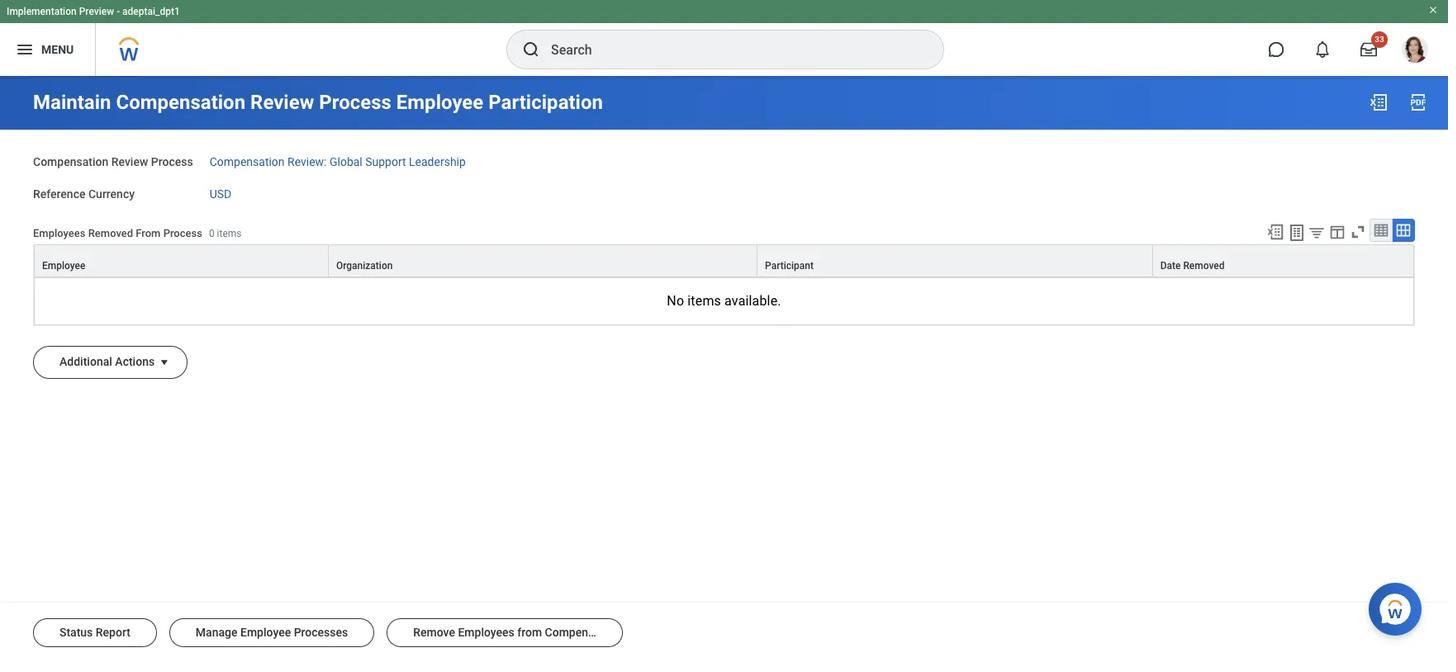 Task type: locate. For each thing, give the bounding box(es) containing it.
reference currency
[[33, 187, 135, 201]]

leadership
[[409, 155, 466, 169]]

view printable version (pdf) image
[[1409, 93, 1429, 112]]

1 vertical spatial employee
[[42, 260, 85, 272]]

employee inside popup button
[[42, 260, 85, 272]]

0 horizontal spatial export to excel image
[[1267, 223, 1285, 241]]

implementation
[[7, 6, 77, 17]]

0 vertical spatial employees
[[33, 227, 86, 240]]

removed left 'from'
[[88, 227, 133, 240]]

employee
[[397, 91, 484, 114], [42, 260, 85, 272], [240, 626, 291, 640]]

toolbar inside the maintain compensation review process employee participation main content
[[1259, 219, 1416, 244]]

export to excel image for 'export to worksheets' image
[[1267, 223, 1285, 241]]

justify image
[[15, 40, 35, 60]]

items right 0
[[217, 228, 242, 240]]

date removed button
[[1153, 245, 1414, 276]]

processes
[[294, 626, 348, 640]]

1 horizontal spatial export to excel image
[[1369, 93, 1389, 112]]

1 horizontal spatial employees
[[458, 626, 515, 640]]

remove employees from compensation review process button
[[387, 619, 705, 648]]

process
[[319, 91, 392, 114], [151, 155, 193, 169], [163, 227, 202, 240], [663, 626, 705, 640]]

0 vertical spatial export to excel image
[[1369, 93, 1389, 112]]

0 vertical spatial removed
[[88, 227, 133, 240]]

toolbar
[[1259, 219, 1416, 244]]

employee inside button
[[240, 626, 291, 640]]

menu
[[41, 43, 74, 56]]

export to excel image left 'export to worksheets' image
[[1267, 223, 1285, 241]]

1 horizontal spatial review
[[250, 91, 314, 114]]

additional actions
[[60, 355, 155, 368]]

items
[[217, 228, 242, 240], [688, 293, 721, 309]]

removed
[[88, 227, 133, 240], [1184, 260, 1225, 272]]

employee button
[[35, 245, 328, 276]]

employees left from at the left
[[458, 626, 515, 640]]

participation
[[489, 91, 603, 114]]

preview
[[79, 6, 114, 17]]

compensation review: global support leadership
[[210, 155, 466, 169]]

review inside button
[[623, 626, 660, 640]]

manage
[[196, 626, 238, 640]]

process inside button
[[663, 626, 705, 640]]

items right the no
[[688, 293, 721, 309]]

adeptai_dpt1
[[122, 6, 180, 17]]

maintain
[[33, 91, 111, 114]]

organization
[[336, 260, 393, 272]]

removed for employees
[[88, 227, 133, 240]]

0 horizontal spatial employee
[[42, 260, 85, 272]]

review
[[250, 91, 314, 114], [111, 155, 148, 169], [623, 626, 660, 640]]

1 horizontal spatial items
[[688, 293, 721, 309]]

export to excel image
[[1369, 93, 1389, 112], [1267, 223, 1285, 241]]

2 vertical spatial review
[[623, 626, 660, 640]]

1 vertical spatial export to excel image
[[1267, 223, 1285, 241]]

0 vertical spatial review
[[250, 91, 314, 114]]

2 vertical spatial employee
[[240, 626, 291, 640]]

1 vertical spatial items
[[688, 293, 721, 309]]

notifications large image
[[1315, 41, 1331, 58]]

fullscreen image
[[1349, 223, 1368, 241]]

employees down the reference
[[33, 227, 86, 240]]

0 vertical spatial employee
[[397, 91, 484, 114]]

export to excel image left view printable version (pdf) 'icon'
[[1369, 93, 1389, 112]]

maintain compensation review process employee participation
[[33, 91, 603, 114]]

organization button
[[329, 245, 757, 276]]

0 horizontal spatial employees
[[33, 227, 86, 240]]

compensation inside button
[[545, 626, 620, 640]]

0 horizontal spatial review
[[111, 155, 148, 169]]

0 horizontal spatial removed
[[88, 227, 133, 240]]

removed right 'date'
[[1184, 260, 1225, 272]]

usd link
[[210, 184, 232, 201]]

additional
[[60, 355, 112, 368]]

click to view/edit grid preferences image
[[1329, 223, 1347, 241]]

inbox large image
[[1361, 41, 1378, 58]]

1 horizontal spatial employee
[[240, 626, 291, 640]]

compensation
[[116, 91, 246, 114], [33, 155, 108, 169], [210, 155, 285, 169], [545, 626, 620, 640]]

employee right the manage
[[240, 626, 291, 640]]

remove employees from compensation review process
[[413, 626, 705, 640]]

row containing employee
[[34, 244, 1415, 277]]

2 horizontal spatial review
[[623, 626, 660, 640]]

employees
[[33, 227, 86, 240], [458, 626, 515, 640]]

row
[[34, 244, 1415, 277]]

employee down the reference
[[42, 260, 85, 272]]

employee up leadership
[[397, 91, 484, 114]]

status report button
[[33, 619, 157, 648]]

date
[[1161, 260, 1181, 272]]

removed inside popup button
[[1184, 260, 1225, 272]]

reference
[[33, 187, 86, 201]]

usd
[[210, 187, 232, 201]]

0 horizontal spatial items
[[217, 228, 242, 240]]

0 vertical spatial items
[[217, 228, 242, 240]]

1 vertical spatial removed
[[1184, 260, 1225, 272]]

close environment banner image
[[1429, 5, 1439, 15]]

1 vertical spatial employees
[[458, 626, 515, 640]]

1 horizontal spatial removed
[[1184, 260, 1225, 272]]

2 horizontal spatial employee
[[397, 91, 484, 114]]

table image
[[1373, 222, 1390, 238]]



Task type: describe. For each thing, give the bounding box(es) containing it.
employees inside button
[[458, 626, 515, 640]]

manage employee processes
[[196, 626, 348, 640]]

actions
[[115, 355, 155, 368]]

export to worksheets image
[[1288, 223, 1307, 243]]

employees removed from process 0 items
[[33, 227, 242, 240]]

menu button
[[0, 23, 95, 76]]

review:
[[288, 155, 327, 169]]

participant
[[765, 260, 814, 272]]

global
[[330, 155, 363, 169]]

remove
[[413, 626, 455, 640]]

additional actions button
[[33, 346, 155, 379]]

-
[[117, 6, 120, 17]]

maintain compensation review process employee participation main content
[[0, 76, 1449, 663]]

export to excel image for view printable version (pdf) 'icon'
[[1369, 93, 1389, 112]]

row inside the maintain compensation review process employee participation main content
[[34, 244, 1415, 277]]

support
[[365, 155, 406, 169]]

compensation review process
[[33, 155, 193, 169]]

date removed
[[1161, 260, 1225, 272]]

no items available.
[[667, 293, 781, 309]]

implementation preview -   adeptai_dpt1
[[7, 6, 180, 17]]

from
[[518, 626, 542, 640]]

caret down image
[[155, 356, 175, 369]]

currency
[[88, 187, 135, 201]]

profile logan mcneil image
[[1402, 36, 1429, 66]]

Search Workday  search field
[[551, 31, 910, 68]]

items inside employees removed from process 0 items
[[217, 228, 242, 240]]

manage employee processes button
[[169, 619, 375, 648]]

select to filter grid data image
[[1308, 224, 1326, 241]]

1 vertical spatial review
[[111, 155, 148, 169]]

removed for date
[[1184, 260, 1225, 272]]

status
[[60, 626, 93, 640]]

report
[[96, 626, 130, 640]]

compensation review: global support leadership link
[[210, 152, 466, 169]]

status report
[[60, 626, 130, 640]]

expand table image
[[1396, 222, 1412, 238]]

0
[[209, 228, 215, 240]]

menu banner
[[0, 0, 1449, 76]]

participant button
[[758, 245, 1153, 276]]

search image
[[521, 40, 541, 60]]

available.
[[725, 293, 781, 309]]

no
[[667, 293, 684, 309]]

from
[[136, 227, 161, 240]]

33
[[1375, 35, 1385, 44]]

33 button
[[1351, 31, 1388, 68]]

action bar region
[[0, 602, 1449, 663]]



Task type: vqa. For each thing, say whether or not it's contained in the screenshot.
the Participant popup button
yes



